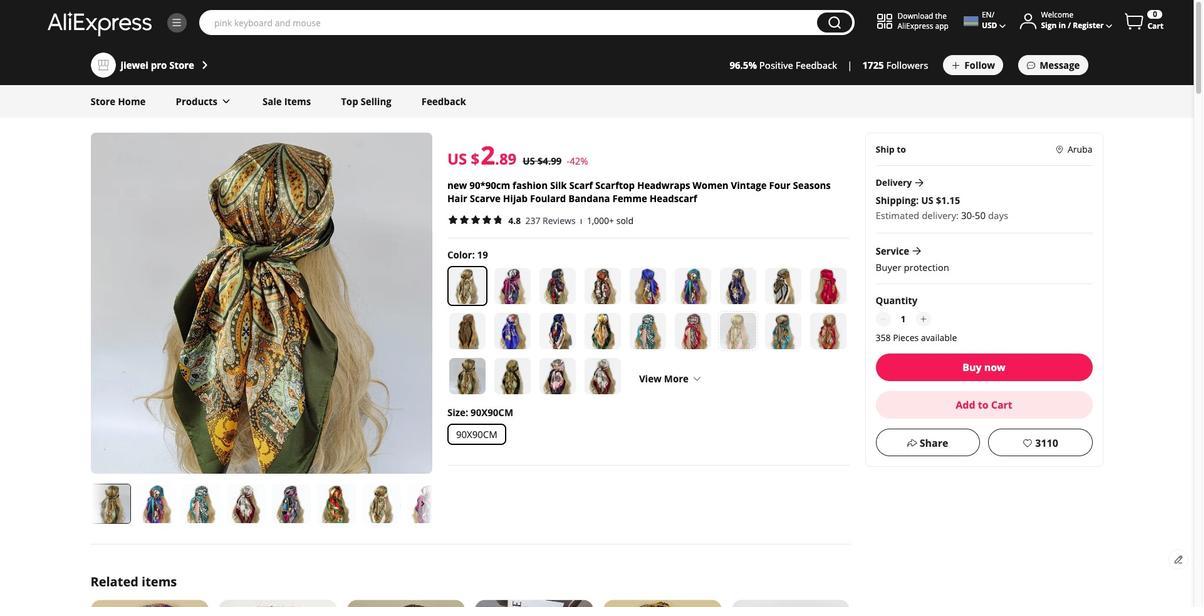 Task type: describe. For each thing, give the bounding box(es) containing it.
reviews
[[543, 215, 576, 227]]

4.8 237 reviews ౹ 1,000+ sold
[[508, 215, 634, 227]]

headscarf
[[650, 192, 697, 205]]

welcome
[[1041, 10, 1074, 20]]

-
[[567, 155, 570, 167]]

19
[[477, 249, 488, 261]]

size : 90x90cm
[[447, 406, 513, 419]]

358
[[876, 332, 891, 344]]

seasons
[[793, 179, 831, 192]]

50
[[975, 210, 986, 222]]

cart inside button
[[991, 399, 1013, 413]]

buyer protection
[[876, 262, 950, 274]]

1 vertical spatial feedback
[[422, 95, 466, 108]]

3110
[[1036, 437, 1058, 451]]

home
[[118, 95, 146, 108]]

message button
[[1019, 55, 1088, 75]]

1sqid_b image
[[171, 17, 182, 28]]

30-
[[961, 210, 975, 222]]

new 90*90cm fashion silk scarf scarftop headwraps women vintage four seasons hair scarve hijab foulard bandana femme headscarf
[[447, 179, 831, 205]]

aliexpress
[[898, 21, 934, 31]]

feedback link
[[422, 85, 466, 118]]

scarf
[[569, 179, 593, 192]]

the
[[935, 11, 947, 21]]

358 pieces available
[[876, 332, 957, 344]]

buy
[[963, 361, 982, 375]]

sign
[[1041, 20, 1057, 31]]

hair
[[447, 192, 467, 205]]

sale
[[263, 95, 282, 108]]

96.5% positive feedback
[[730, 59, 837, 71]]

products link
[[176, 85, 233, 118]]

9
[[508, 149, 517, 169]]

us inside the shipping: us $1.15 estimated delivery: 30-50 days
[[922, 194, 934, 207]]

en
[[982, 10, 992, 20]]

scarftop
[[595, 179, 635, 192]]

1 horizontal spatial /
[[1068, 20, 1071, 31]]

days
[[988, 210, 1009, 222]]

0 horizontal spatial /
[[992, 10, 995, 20]]

|
[[847, 59, 853, 71]]

now
[[984, 361, 1006, 375]]

delivery
[[876, 177, 912, 189]]

buyer
[[876, 262, 902, 274]]

1 vertical spatial 90x90cm
[[456, 428, 498, 441]]

1 vertical spatial store
[[91, 95, 115, 108]]

1,000+
[[587, 215, 614, 227]]

protection
[[904, 262, 950, 274]]

jiewei pro store link
[[121, 58, 212, 73]]

en /
[[982, 10, 995, 20]]

8
[[499, 149, 508, 169]]

store home link
[[91, 85, 146, 118]]

౹
[[580, 215, 583, 227]]

register
[[1073, 20, 1104, 31]]

ship
[[876, 144, 895, 155]]

view more button
[[628, 359, 713, 399]]

.
[[495, 149, 499, 169]]

add
[[956, 399, 976, 413]]

items
[[284, 95, 311, 108]]

buy now button
[[876, 354, 1093, 382]]

more
[[664, 373, 689, 385]]

shipping: us $1.15 estimated delivery: 30-50 days
[[876, 194, 1009, 222]]

share
[[920, 437, 949, 451]]

shipping:
[[876, 194, 919, 207]]

follow
[[965, 59, 995, 71]]

42%
[[570, 155, 588, 167]]

sold
[[617, 215, 634, 227]]

to for add
[[978, 399, 989, 413]]

foulard
[[530, 192, 566, 205]]

1 horizontal spatial feedback
[[796, 59, 837, 71]]

us $ 2 . 8 9 us $4.99 -42%
[[447, 138, 588, 172]]

aruba
[[1068, 144, 1093, 155]]

service
[[876, 245, 910, 258]]



Task type: locate. For each thing, give the bounding box(es) containing it.
1725
[[863, 59, 884, 71]]

available
[[921, 332, 957, 344]]

90x90cm right size in the bottom of the page
[[471, 406, 513, 419]]

2 horizontal spatial us
[[922, 194, 934, 207]]

$
[[471, 149, 480, 169]]

1 horizontal spatial to
[[978, 399, 989, 413]]

store right pro
[[169, 59, 194, 71]]

femme
[[613, 192, 647, 205]]

scarve
[[470, 192, 501, 205]]

pro
[[151, 59, 167, 71]]

0 horizontal spatial feedback
[[422, 95, 466, 108]]

estimated
[[876, 210, 920, 222]]

0 vertical spatial :
[[472, 249, 475, 261]]

1 horizontal spatial us
[[523, 155, 535, 167]]

view
[[639, 373, 662, 385]]

90*90cm
[[470, 179, 510, 192]]

silk
[[550, 179, 567, 192]]

us left $
[[447, 149, 467, 169]]

1 vertical spatial to
[[978, 399, 989, 413]]

quantity
[[876, 295, 918, 307]]

0
[[1153, 9, 1158, 19]]

90x90cm
[[471, 406, 513, 419], [456, 428, 498, 441]]

0 horizontal spatial to
[[897, 144, 906, 155]]

to
[[897, 144, 906, 155], [978, 399, 989, 413]]

0 vertical spatial 90x90cm
[[471, 406, 513, 419]]

four
[[769, 179, 791, 192]]

0 vertical spatial feedback
[[796, 59, 837, 71]]

237 reviews link
[[521, 215, 576, 227]]

us
[[447, 149, 467, 169], [523, 155, 535, 167], [922, 194, 934, 207]]

vintage
[[731, 179, 767, 192]]

sale items
[[263, 95, 311, 108]]

related items
[[91, 574, 177, 591]]

96.5%
[[730, 59, 757, 71]]

4.8
[[508, 215, 521, 227]]

to right ship
[[897, 144, 906, 155]]

followers
[[887, 59, 928, 71]]

: for color
[[472, 249, 475, 261]]

us up delivery:
[[922, 194, 934, 207]]

/ up follow
[[992, 10, 995, 20]]

cart down 0
[[1148, 21, 1164, 31]]

1 vertical spatial cart
[[991, 399, 1013, 413]]

women
[[693, 179, 729, 192]]

hijab
[[503, 192, 528, 205]]

store
[[169, 59, 194, 71], [91, 95, 115, 108]]

positive
[[760, 59, 793, 71]]

top
[[341, 95, 358, 108]]

pieces
[[893, 332, 919, 344]]

to for ship
[[897, 144, 906, 155]]

0 horizontal spatial :
[[466, 406, 468, 419]]

in
[[1059, 20, 1066, 31]]

1 vertical spatial :
[[466, 406, 468, 419]]

: for size
[[466, 406, 468, 419]]

None button
[[818, 13, 853, 33]]

pink keyboard and mouse text field
[[208, 16, 811, 29]]

color : 19
[[447, 249, 488, 261]]

top selling link
[[341, 85, 392, 118]]

download
[[898, 11, 934, 21]]

$1.15
[[936, 194, 960, 207]]

selling
[[361, 95, 392, 108]]

237
[[526, 215, 541, 227]]

jiewei
[[121, 59, 148, 71]]

0 vertical spatial to
[[897, 144, 906, 155]]

add to cart
[[956, 399, 1013, 413]]

us right 9
[[523, 155, 535, 167]]

view more
[[639, 373, 689, 385]]

1 horizontal spatial cart
[[1148, 21, 1164, 31]]

to inside button
[[978, 399, 989, 413]]

related
[[91, 574, 138, 591]]

message
[[1040, 59, 1080, 71]]

buy now
[[963, 361, 1006, 375]]

$4.99
[[538, 155, 562, 167]]

:
[[472, 249, 475, 261], [466, 406, 468, 419]]

to right add
[[978, 399, 989, 413]]

message link
[[1019, 55, 1103, 75]]

/ right in
[[1068, 20, 1071, 31]]

0 cart
[[1148, 9, 1164, 31]]

None text field
[[893, 312, 914, 327]]

ship to
[[876, 144, 906, 155]]

store home
[[91, 95, 146, 108]]

cart right add
[[991, 399, 1013, 413]]

delivery:
[[922, 210, 959, 222]]

fashion
[[513, 179, 548, 192]]

bandana
[[569, 192, 610, 205]]

store left home at left top
[[91, 95, 115, 108]]

usd
[[982, 20, 997, 31]]

0 horizontal spatial us
[[447, 149, 467, 169]]

app
[[936, 21, 949, 31]]

0 horizontal spatial cart
[[991, 399, 1013, 413]]

0 vertical spatial store
[[169, 59, 194, 71]]

color
[[447, 249, 472, 261]]

headwraps
[[637, 179, 690, 192]]

follow button
[[944, 55, 1004, 75]]

1725 followers
[[863, 59, 928, 71]]

feedback
[[796, 59, 837, 71], [422, 95, 466, 108]]

size
[[447, 406, 466, 419]]

1 horizontal spatial :
[[472, 249, 475, 261]]

1 horizontal spatial store
[[169, 59, 194, 71]]

products
[[176, 95, 218, 108]]

add to cart button
[[876, 392, 1093, 419]]

top selling
[[341, 95, 392, 108]]

0 vertical spatial cart
[[1148, 21, 1164, 31]]

jiewei pro store
[[121, 59, 194, 71]]

sign in / register
[[1041, 20, 1104, 31]]

0 horizontal spatial store
[[91, 95, 115, 108]]

download the aliexpress app
[[898, 11, 949, 31]]

2
[[481, 138, 495, 172]]

90x90cm down size : 90x90cm
[[456, 428, 498, 441]]



Task type: vqa. For each thing, say whether or not it's contained in the screenshot.
first the "size" icon from the right
no



